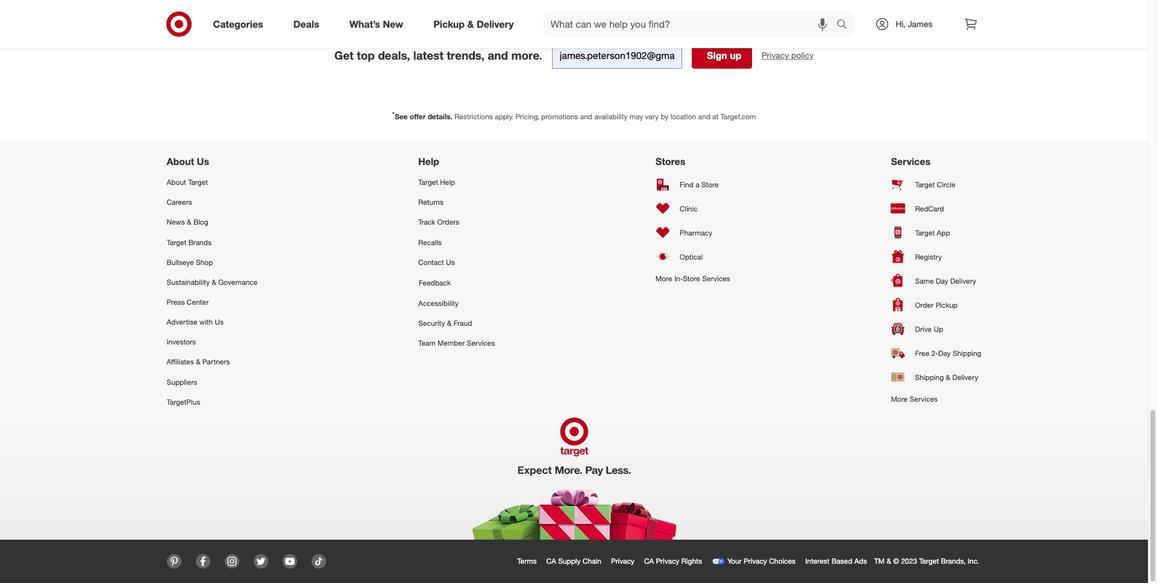 Task type: describe. For each thing, give the bounding box(es) containing it.
find a store link
[[656, 172, 730, 197]]

see
[[395, 112, 408, 121]]

interest based ads link
[[803, 554, 874, 569]]

target for target help
[[418, 178, 438, 187]]

delivery for pickup & delivery
[[477, 18, 514, 30]]

target app
[[915, 228, 950, 237]]

drive up link
[[891, 317, 981, 341]]

affiliates
[[167, 358, 194, 367]]

partners
[[202, 358, 230, 367]]

bullseye
[[167, 258, 194, 267]]

target help link
[[418, 172, 495, 192]]

stores
[[656, 156, 685, 168]]

privacy left policy
[[762, 50, 789, 60]]

& for affiliates
[[196, 358, 200, 367]]

fraud
[[454, 319, 472, 328]]

more in-store services
[[656, 274, 730, 283]]

shop
[[196, 258, 213, 267]]

rights
[[681, 557, 702, 566]]

delivery for same day delivery
[[950, 276, 976, 285]]

promotions
[[541, 112, 578, 121]]

interest based ads
[[805, 557, 867, 566]]

get
[[334, 48, 354, 62]]

more in-store services link
[[656, 269, 730, 289]]

more.
[[511, 48, 542, 62]]

supply
[[558, 557, 581, 566]]

about for about target
[[167, 178, 186, 187]]

privacy right your on the right bottom of the page
[[744, 557, 767, 566]]

at
[[712, 112, 719, 121]]

track
[[418, 218, 435, 227]]

privacy right chain
[[611, 557, 634, 566]]

order pickup
[[915, 300, 958, 310]]

tm & © 2023 target brands, inc.
[[874, 557, 979, 566]]

team member services link
[[418, 333, 495, 353]]

store for a
[[701, 180, 719, 189]]

center
[[187, 298, 209, 307]]

news
[[167, 218, 185, 227]]

news & blog link
[[167, 212, 258, 232]]

policy
[[791, 50, 814, 60]]

1 vertical spatial pickup
[[936, 300, 958, 310]]

registry
[[915, 252, 942, 261]]

track orders link
[[418, 212, 495, 232]]

by
[[661, 112, 669, 121]]

pharmacy link
[[656, 221, 730, 245]]

& for pickup
[[467, 18, 474, 30]]

privacy left rights
[[656, 557, 679, 566]]

a
[[696, 180, 699, 189]]

categories
[[213, 18, 263, 30]]

& for news
[[187, 218, 191, 227]]

contact
[[418, 258, 444, 267]]

advertise
[[167, 318, 197, 327]]

registry link
[[891, 245, 981, 269]]

accessibility
[[418, 299, 459, 308]]

targetplus link
[[167, 392, 258, 412]]

free 2-day shipping
[[915, 349, 981, 358]]

delivery for shipping & delivery
[[952, 373, 978, 382]]

sustainability & governance link
[[167, 272, 258, 292]]

about target link
[[167, 172, 258, 192]]

accessibility link
[[418, 294, 495, 313]]

find a store
[[680, 180, 719, 189]]

services up target circle
[[891, 156, 930, 168]]

services down the optical link
[[702, 274, 730, 283]]

terms link
[[515, 554, 544, 569]]

& for sustainability
[[212, 278, 216, 287]]

details.
[[428, 112, 452, 121]]

2-
[[931, 349, 938, 358]]

your privacy choices
[[727, 557, 796, 566]]

get top deals, latest trends, and more.
[[334, 48, 542, 62]]

feedback
[[419, 278, 451, 287]]

what's new
[[349, 18, 403, 30]]

services down fraud
[[467, 339, 495, 348]]

brands,
[[941, 557, 966, 566]]

what's new link
[[339, 11, 418, 37]]

deals
[[293, 18, 319, 30]]

team member services
[[418, 339, 495, 348]]

1 horizontal spatial help
[[440, 178, 455, 187]]

terms
[[517, 557, 537, 566]]

vary
[[645, 112, 659, 121]]

sign up
[[707, 49, 742, 62]]

1 horizontal spatial and
[[580, 112, 592, 121]]

shipping & delivery
[[915, 373, 978, 382]]

optical
[[680, 252, 703, 261]]

target for target app
[[915, 228, 935, 237]]

security & fraud
[[418, 319, 472, 328]]

interest
[[805, 557, 830, 566]]

ca supply chain link
[[544, 554, 609, 569]]

trends,
[[447, 48, 484, 62]]

pharmacy
[[680, 228, 712, 237]]

press
[[167, 298, 185, 307]]

sustainability
[[167, 278, 210, 287]]

targetplus
[[167, 398, 200, 407]]

deals,
[[378, 48, 410, 62]]

security
[[418, 319, 445, 328]]

categories link
[[203, 11, 278, 37]]

choices
[[769, 557, 796, 566]]

chain
[[583, 557, 601, 566]]

pricing,
[[515, 112, 539, 121]]



Task type: vqa. For each thing, say whether or not it's contained in the screenshot.
"Shipping"
yes



Task type: locate. For each thing, give the bounding box(es) containing it.
advertise with us link
[[167, 312, 258, 332]]

us right contact
[[446, 258, 455, 267]]

target inside 'link'
[[188, 178, 208, 187]]

2 ca from the left
[[644, 557, 654, 566]]

1 horizontal spatial store
[[701, 180, 719, 189]]

2 vertical spatial delivery
[[952, 373, 978, 382]]

1 vertical spatial shipping
[[915, 373, 944, 382]]

1 vertical spatial day
[[938, 349, 951, 358]]

target brands
[[167, 238, 211, 247]]

target help
[[418, 178, 455, 187]]

hi,
[[896, 19, 905, 29]]

ca supply chain
[[546, 557, 601, 566]]

bullseye shop link
[[167, 252, 258, 272]]

us for contact us
[[446, 258, 455, 267]]

contact us
[[418, 258, 455, 267]]

us inside 'link'
[[446, 258, 455, 267]]

0 vertical spatial delivery
[[477, 18, 514, 30]]

&
[[467, 18, 474, 30], [187, 218, 191, 227], [212, 278, 216, 287], [447, 319, 452, 328], [196, 358, 200, 367], [946, 373, 950, 382], [887, 557, 891, 566]]

restrictions
[[454, 112, 493, 121]]

offer
[[410, 112, 426, 121]]

day right free
[[938, 349, 951, 358]]

target right 2023
[[919, 557, 939, 566]]

2 horizontal spatial us
[[446, 258, 455, 267]]

ca right privacy link
[[644, 557, 654, 566]]

0 vertical spatial day
[[936, 276, 948, 285]]

0 horizontal spatial ca
[[546, 557, 556, 566]]

order
[[915, 300, 934, 310]]

0 vertical spatial pickup
[[433, 18, 465, 30]]

1 vertical spatial us
[[446, 258, 455, 267]]

0 vertical spatial shipping
[[953, 349, 981, 358]]

governance
[[218, 278, 258, 287]]

your privacy choices link
[[709, 554, 803, 569]]

and left at
[[698, 112, 710, 121]]

delivery up 'trends,'
[[477, 18, 514, 30]]

store right a in the right top of the page
[[701, 180, 719, 189]]

& left © at the right bottom
[[887, 557, 891, 566]]

delivery
[[477, 18, 514, 30], [950, 276, 976, 285], [952, 373, 978, 382]]

& left blog
[[187, 218, 191, 227]]

order pickup link
[[891, 293, 981, 317]]

0 horizontal spatial shipping
[[915, 373, 944, 382]]

& for shipping
[[946, 373, 950, 382]]

ca for ca supply chain
[[546, 557, 556, 566]]

us for about us
[[197, 156, 209, 168]]

ca left supply
[[546, 557, 556, 566]]

in-
[[674, 274, 683, 283]]

privacy policy
[[762, 50, 814, 60]]

deals link
[[283, 11, 334, 37]]

& right affiliates
[[196, 358, 200, 367]]

services down shipping & delivery link
[[910, 395, 938, 404]]

What can we help you find? suggestions appear below search field
[[543, 11, 840, 37]]

2 vertical spatial us
[[215, 318, 224, 327]]

target for target circle
[[915, 180, 935, 189]]

more for more services
[[891, 395, 908, 404]]

ca
[[546, 557, 556, 566], [644, 557, 654, 566]]

redcard link
[[891, 197, 981, 221]]

up
[[730, 49, 742, 62]]

target
[[188, 178, 208, 187], [418, 178, 438, 187], [915, 180, 935, 189], [915, 228, 935, 237], [167, 238, 186, 247], [919, 557, 939, 566]]

inc.
[[968, 557, 979, 566]]

ca privacy rights
[[644, 557, 702, 566]]

0 horizontal spatial help
[[418, 156, 439, 168]]

ca privacy rights link
[[642, 554, 709, 569]]

us right with at left bottom
[[215, 318, 224, 327]]

and left availability
[[580, 112, 592, 121]]

target: expect more. pay less. image
[[405, 412, 743, 540]]

& down bullseye shop link
[[212, 278, 216, 287]]

about up careers
[[167, 178, 186, 187]]

circle
[[937, 180, 955, 189]]

recalls
[[418, 238, 442, 247]]

0 horizontal spatial us
[[197, 156, 209, 168]]

contact us link
[[418, 252, 495, 272]]

& down free 2-day shipping
[[946, 373, 950, 382]]

search
[[831, 19, 860, 31]]

about for about us
[[167, 156, 194, 168]]

1 vertical spatial help
[[440, 178, 455, 187]]

0 vertical spatial us
[[197, 156, 209, 168]]

returns
[[418, 198, 444, 207]]

1 horizontal spatial ca
[[644, 557, 654, 566]]

advertise with us
[[167, 318, 224, 327]]

target left 'app'
[[915, 228, 935, 237]]

1 vertical spatial about
[[167, 178, 186, 187]]

*
[[392, 110, 395, 118]]

and
[[488, 48, 508, 62], [580, 112, 592, 121], [698, 112, 710, 121]]

us up about target 'link'
[[197, 156, 209, 168]]

& for tm
[[887, 557, 891, 566]]

target circle
[[915, 180, 955, 189]]

help up 'target help'
[[418, 156, 439, 168]]

0 horizontal spatial more
[[656, 274, 672, 283]]

0 horizontal spatial and
[[488, 48, 508, 62]]

target app link
[[891, 221, 981, 245]]

location
[[671, 112, 696, 121]]

2 horizontal spatial and
[[698, 112, 710, 121]]

shipping & delivery link
[[891, 365, 981, 389]]

your
[[727, 557, 742, 566]]

* see offer details. restrictions apply. pricing, promotions and availability may vary by location and at target.com
[[392, 110, 756, 121]]

apply.
[[495, 112, 513, 121]]

more inside more services link
[[891, 395, 908, 404]]

press center link
[[167, 292, 258, 312]]

None text field
[[552, 42, 682, 69]]

redcard
[[915, 204, 944, 213]]

1 vertical spatial more
[[891, 395, 908, 404]]

ca for ca privacy rights
[[644, 557, 654, 566]]

services
[[891, 156, 930, 168], [702, 274, 730, 283], [467, 339, 495, 348], [910, 395, 938, 404]]

ads
[[854, 557, 867, 566]]

0 horizontal spatial pickup
[[433, 18, 465, 30]]

about up about target at the top left of the page
[[167, 156, 194, 168]]

more left in-
[[656, 274, 672, 283]]

day
[[936, 276, 948, 285], [938, 349, 951, 358]]

1 horizontal spatial more
[[891, 395, 908, 404]]

team
[[418, 339, 436, 348]]

about us
[[167, 156, 209, 168]]

sign
[[707, 49, 727, 62]]

store
[[701, 180, 719, 189], [683, 274, 700, 283]]

1 vertical spatial delivery
[[950, 276, 976, 285]]

delivery up order pickup
[[950, 276, 976, 285]]

1 horizontal spatial pickup
[[936, 300, 958, 310]]

target down the news on the left top
[[167, 238, 186, 247]]

optical link
[[656, 245, 730, 269]]

tm
[[874, 557, 885, 566]]

& left fraud
[[447, 319, 452, 328]]

more down shipping & delivery link
[[891, 395, 908, 404]]

1 ca from the left
[[546, 557, 556, 566]]

©
[[893, 557, 899, 566]]

orders
[[437, 218, 459, 227]]

free
[[915, 349, 929, 358]]

pickup right order
[[936, 300, 958, 310]]

us
[[197, 156, 209, 168], [446, 258, 455, 267], [215, 318, 224, 327]]

1 horizontal spatial us
[[215, 318, 224, 327]]

0 vertical spatial more
[[656, 274, 672, 283]]

store down the optical link
[[683, 274, 700, 283]]

app
[[937, 228, 950, 237]]

track orders
[[418, 218, 459, 227]]

free 2-day shipping link
[[891, 341, 981, 365]]

shipping up more services link
[[915, 373, 944, 382]]

more for more in-store services
[[656, 274, 672, 283]]

target left circle
[[915, 180, 935, 189]]

same
[[915, 276, 934, 285]]

delivery down free 2-day shipping
[[952, 373, 978, 382]]

1 horizontal spatial shipping
[[953, 349, 981, 358]]

find
[[680, 180, 694, 189]]

1 vertical spatial store
[[683, 274, 700, 283]]

0 horizontal spatial store
[[683, 274, 700, 283]]

suppliers link
[[167, 372, 258, 392]]

1 about from the top
[[167, 156, 194, 168]]

store for in-
[[683, 274, 700, 283]]

2023
[[901, 557, 917, 566]]

member
[[438, 339, 465, 348]]

returns link
[[418, 192, 495, 212]]

& up 'trends,'
[[467, 18, 474, 30]]

pickup up get top deals, latest trends, and more.
[[433, 18, 465, 30]]

affiliates & partners link
[[167, 352, 258, 372]]

0 vertical spatial help
[[418, 156, 439, 168]]

2 about from the top
[[167, 178, 186, 187]]

day right same
[[936, 276, 948, 285]]

clinic link
[[656, 197, 730, 221]]

press center
[[167, 298, 209, 307]]

about
[[167, 156, 194, 168], [167, 178, 186, 187]]

careers link
[[167, 192, 258, 212]]

privacy
[[762, 50, 789, 60], [611, 557, 634, 566], [656, 557, 679, 566], [744, 557, 767, 566]]

target for target brands
[[167, 238, 186, 247]]

more inside more in-store services link
[[656, 274, 672, 283]]

new
[[383, 18, 403, 30]]

same day delivery link
[[891, 269, 981, 293]]

and left more.
[[488, 48, 508, 62]]

sign up button
[[692, 42, 752, 69]]

about inside 'link'
[[167, 178, 186, 187]]

0 vertical spatial about
[[167, 156, 194, 168]]

& for security
[[447, 319, 452, 328]]

help up returns link
[[440, 178, 455, 187]]

target up returns
[[418, 178, 438, 187]]

shipping
[[953, 349, 981, 358], [915, 373, 944, 382]]

target circle link
[[891, 172, 981, 197]]

0 vertical spatial store
[[701, 180, 719, 189]]

shipping up shipping & delivery
[[953, 349, 981, 358]]

target down about us
[[188, 178, 208, 187]]



